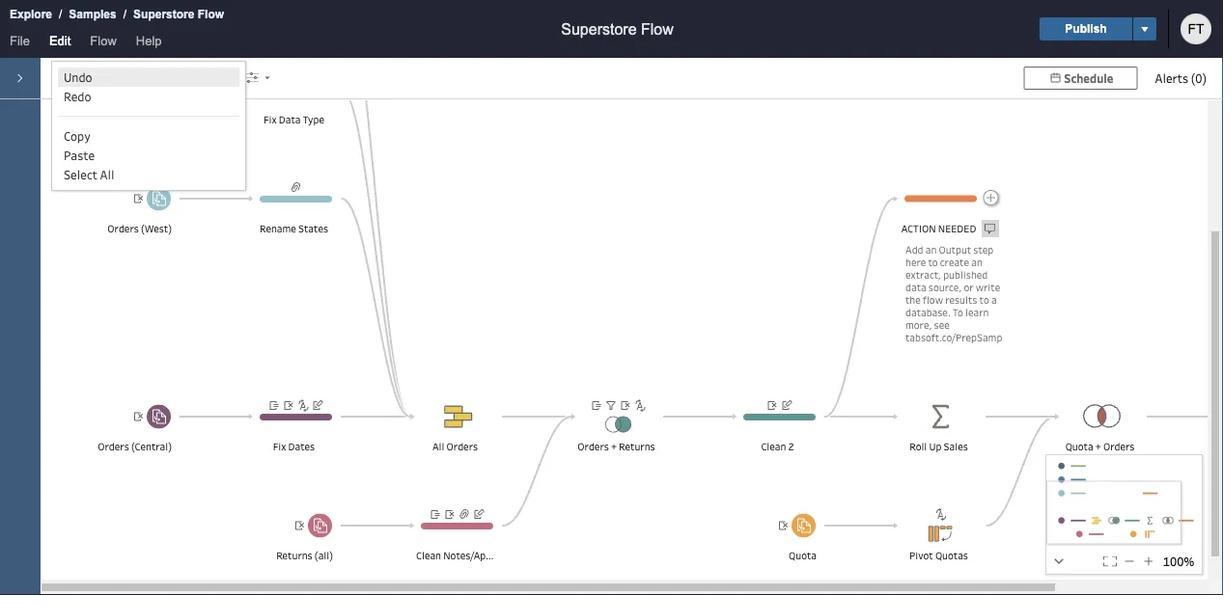 Task type: describe. For each thing, give the bounding box(es) containing it.
samples
[[69, 8, 117, 21]]

schedule button
[[1024, 67, 1138, 90]]

orders for orders (central)
[[98, 440, 129, 454]]

dates
[[288, 440, 315, 454]]

2 / from the left
[[123, 8, 127, 21]]

file button
[[0, 29, 40, 58]]

output
[[939, 243, 971, 256]]

explore
[[10, 8, 52, 21]]

orders_east
[[114, 113, 172, 126]]

flow
[[923, 293, 943, 307]]

(west)
[[141, 222, 172, 236]]

pivot
[[909, 549, 933, 563]]

0 horizontal spatial to
[[928, 255, 938, 269]]

undo menu item
[[58, 68, 239, 87]]

returns (all)
[[276, 549, 333, 563]]

fix dates
[[273, 440, 315, 454]]

1 horizontal spatial returns
[[619, 440, 655, 454]]

results
[[945, 293, 977, 307]]

quota for quota + orders
[[1065, 440, 1093, 454]]

2 horizontal spatial flow
[[641, 20, 674, 38]]

pivot quotas
[[909, 549, 968, 563]]

clean for clean 2
[[761, 440, 786, 454]]

learn
[[966, 306, 989, 319]]

action needed
[[901, 222, 976, 236]]

notes/approver
[[443, 549, 516, 563]]

help
[[136, 33, 162, 48]]

1 vertical spatial all
[[432, 440, 445, 454]]

create
[[940, 255, 969, 269]]

orders (west)
[[108, 222, 172, 236]]

orders for orders (west)
[[108, 222, 139, 236]]

clean notes/approver
[[416, 549, 516, 563]]

undo image
[[49, 64, 78, 93]]

1 horizontal spatial an
[[971, 255, 983, 269]]

write
[[976, 280, 1000, 294]]

rename
[[260, 222, 296, 236]]

1 horizontal spatial superstore
[[561, 20, 637, 38]]

alerts
[[1155, 70, 1189, 86]]

all orders
[[432, 440, 478, 454]]

tabsoft.co/prepsamp
[[906, 331, 1002, 344]]

published
[[943, 268, 988, 281]]

to
[[953, 306, 963, 319]]

action
[[901, 222, 936, 236]]

superstore flow link
[[132, 5, 225, 24]]

0 horizontal spatial superstore
[[133, 8, 194, 21]]

orders + returns
[[578, 440, 655, 454]]

0 horizontal spatial an
[[926, 243, 937, 256]]

source,
[[929, 280, 962, 294]]

+ for orders
[[611, 440, 617, 454]]

explore link
[[9, 5, 53, 24]]

redo image
[[80, 64, 109, 93]]



Task type: locate. For each thing, give the bounding box(es) containing it.
1 vertical spatial clean
[[416, 549, 441, 563]]

samples link
[[68, 5, 118, 24]]

up
[[929, 440, 942, 454]]

clean left the 2
[[761, 440, 786, 454]]

all
[[100, 167, 114, 182], [432, 440, 445, 454]]

0 horizontal spatial /
[[59, 8, 62, 21]]

add
[[906, 243, 923, 256]]

quota
[[1065, 440, 1093, 454], [789, 549, 817, 563]]

0 vertical spatial fix
[[264, 113, 277, 126]]

0 horizontal spatial flow
[[90, 33, 117, 48]]

extract,
[[906, 268, 941, 281]]

an
[[926, 243, 937, 256], [971, 255, 983, 269]]

1 vertical spatial quota
[[789, 549, 817, 563]]

1 horizontal spatial flow
[[198, 8, 224, 21]]

orders for orders + returns
[[578, 440, 609, 454]]

select
[[64, 167, 97, 182]]

publish
[[1065, 22, 1107, 35]]

menu containing undo
[[52, 62, 245, 190]]

fix for fix dates
[[273, 440, 286, 454]]

data
[[906, 280, 927, 294]]

0 horizontal spatial returns
[[276, 549, 312, 563]]

ft button
[[1181, 14, 1212, 44]]

data
[[279, 113, 301, 126]]

undo redo
[[64, 69, 92, 104]]

/ right the samples
[[123, 8, 127, 21]]

copy
[[64, 128, 90, 144]]

fix
[[264, 113, 277, 126], [273, 440, 286, 454]]

flow inside popup button
[[90, 33, 117, 48]]

add an output step to run the flow image
[[208, 64, 237, 93]]

0 vertical spatial returns
[[619, 440, 655, 454]]

redo
[[64, 88, 91, 104]]

2
[[788, 440, 794, 454]]

here
[[906, 255, 926, 269]]

the
[[906, 293, 921, 307]]

1 horizontal spatial quota
[[1065, 440, 1093, 454]]

1 + from the left
[[611, 440, 617, 454]]

edit button
[[40, 29, 80, 58]]

(0)
[[1191, 70, 1207, 86]]

menu
[[52, 62, 245, 190]]

add an output step here to create an extract, published data source, or write the flow results to a database. to learn more, see tabsoft.co/prepsamp
[[906, 243, 1002, 344]]

publish button
[[1040, 17, 1132, 41]]

copy paste select all
[[64, 128, 114, 182]]

flow
[[198, 8, 224, 21], [641, 20, 674, 38], [90, 33, 117, 48]]

0 vertical spatial clean
[[761, 440, 786, 454]]

1 vertical spatial to
[[979, 293, 989, 307]]

(central)
[[131, 440, 172, 454]]

returns
[[619, 440, 655, 454], [276, 549, 312, 563]]

fix left data
[[264, 113, 277, 126]]

sales
[[944, 440, 968, 454]]

type
[[303, 113, 324, 126]]

ft
[[1188, 21, 1204, 36]]

2 + from the left
[[1096, 440, 1101, 454]]

or
[[964, 280, 974, 294]]

quota + orders
[[1065, 440, 1135, 454]]

clean
[[761, 440, 786, 454], [416, 549, 441, 563]]

file
[[10, 33, 30, 48]]

an right add
[[926, 243, 937, 256]]

0 vertical spatial to
[[928, 255, 938, 269]]

0 horizontal spatial all
[[100, 167, 114, 182]]

states
[[298, 222, 328, 236]]

roll
[[910, 440, 927, 454]]

schedule
[[1064, 70, 1114, 86]]

quota for quota
[[789, 549, 817, 563]]

1 horizontal spatial +
[[1096, 440, 1101, 454]]

fix data type
[[264, 113, 324, 126]]

help button
[[126, 29, 171, 58]]

see
[[934, 318, 950, 332]]

clean 2
[[761, 440, 794, 454]]

to left a
[[979, 293, 989, 307]]

/
[[59, 8, 62, 21], [123, 8, 127, 21]]

orders
[[108, 222, 139, 236], [98, 440, 129, 454], [447, 440, 478, 454], [578, 440, 609, 454], [1103, 440, 1135, 454]]

superstore
[[133, 8, 194, 21], [561, 20, 637, 38]]

0 horizontal spatial quota
[[789, 549, 817, 563]]

+ for quota
[[1096, 440, 1101, 454]]

to right here
[[928, 255, 938, 269]]

0 vertical spatial all
[[100, 167, 114, 182]]

explore / samples / superstore flow
[[10, 8, 224, 21]]

quotas
[[935, 549, 968, 563]]

superstore flow
[[561, 20, 674, 38]]

fix left "dates"
[[273, 440, 286, 454]]

(all)
[[315, 549, 333, 563]]

clean for clean notes/approver
[[416, 549, 441, 563]]

edit
[[49, 33, 71, 48]]

database.
[[906, 306, 951, 319]]

1 horizontal spatial /
[[123, 8, 127, 21]]

1 horizontal spatial to
[[979, 293, 989, 307]]

fix for fix data type
[[264, 113, 277, 126]]

1 horizontal spatial clean
[[761, 440, 786, 454]]

an right create in the top of the page
[[971, 255, 983, 269]]

paste
[[64, 147, 95, 163]]

rename states
[[260, 222, 328, 236]]

a
[[991, 293, 997, 307]]

clean left notes/approver
[[416, 549, 441, 563]]

1 / from the left
[[59, 8, 62, 21]]

1 horizontal spatial all
[[432, 440, 445, 454]]

orders (central)
[[98, 440, 172, 454]]

undo
[[64, 69, 92, 85]]

0 horizontal spatial clean
[[416, 549, 441, 563]]

0 horizontal spatial +
[[611, 440, 617, 454]]

flow button
[[80, 29, 126, 58]]

more,
[[906, 318, 932, 332]]

alerts (0)
[[1155, 70, 1207, 86]]

+
[[611, 440, 617, 454], [1096, 440, 1101, 454]]

step
[[974, 243, 994, 256]]

roll up sales
[[910, 440, 968, 454]]

no refreshes available image
[[177, 64, 206, 93]]

/ up edit
[[59, 8, 62, 21]]

to
[[928, 255, 938, 269], [979, 293, 989, 307]]

0 vertical spatial quota
[[1065, 440, 1093, 454]]

needed
[[938, 222, 976, 236]]

1 vertical spatial fix
[[273, 440, 286, 454]]

all inside copy paste select all
[[100, 167, 114, 182]]

1 vertical spatial returns
[[276, 549, 312, 563]]



Task type: vqa. For each thing, say whether or not it's contained in the screenshot.
leftmost Flow
yes



